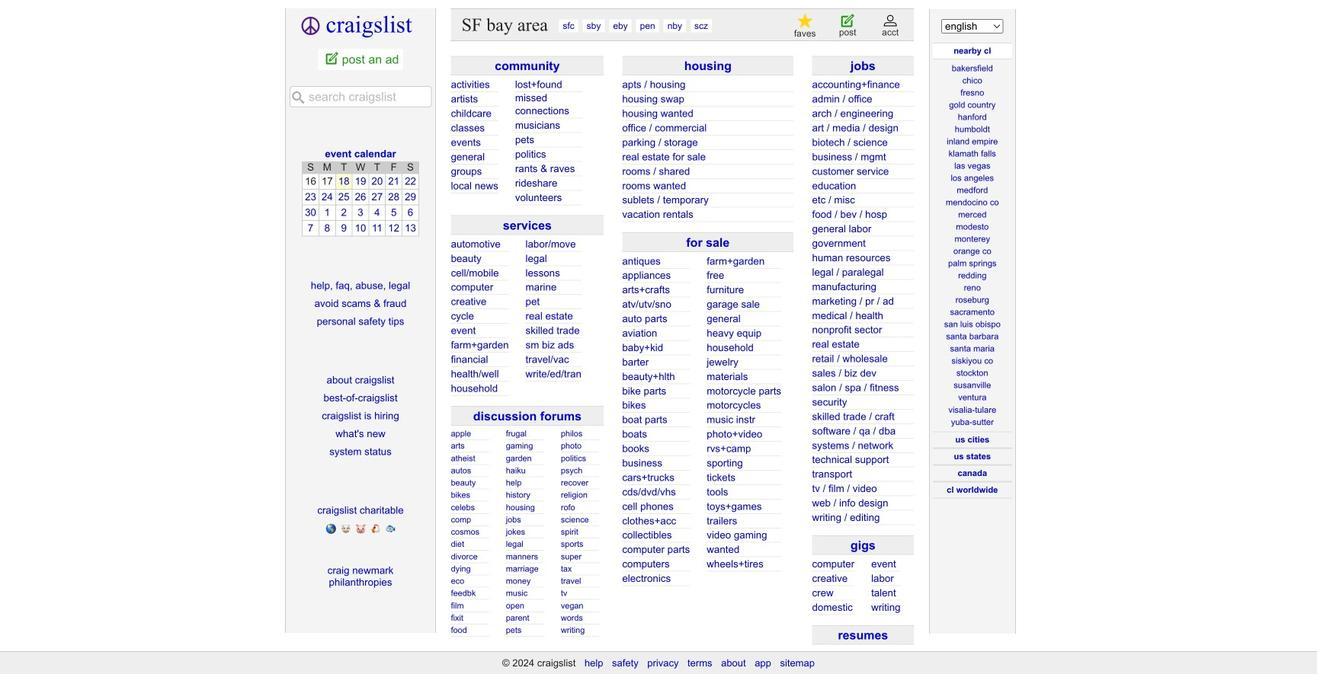 Task type: vqa. For each thing, say whether or not it's contained in the screenshot.
search craigslist text box at the left
yes



Task type: describe. For each thing, give the bounding box(es) containing it.
search craigslist text field
[[290, 86, 432, 107]]



